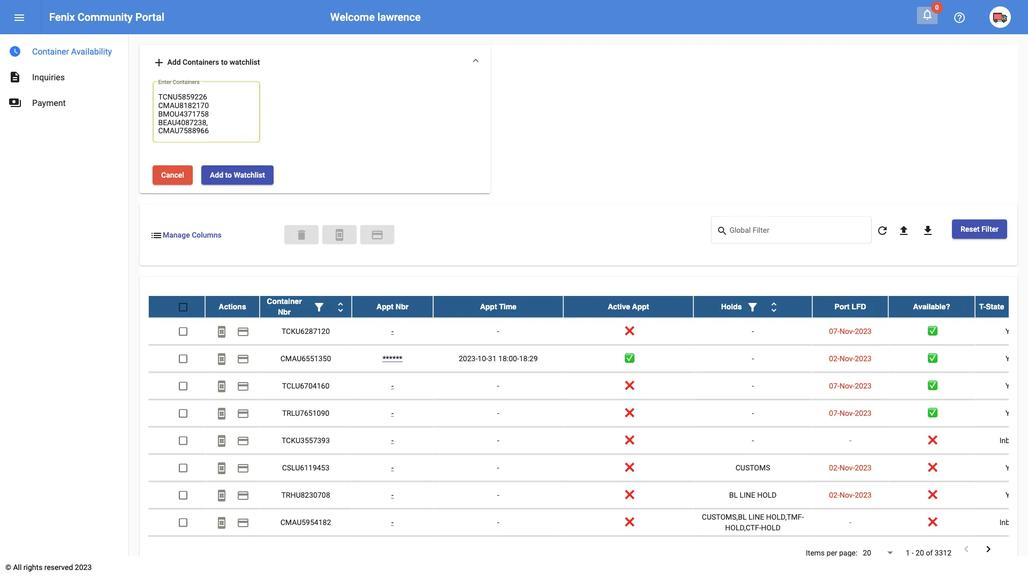 Task type: vqa. For each thing, say whether or not it's contained in the screenshot.


Task type: locate. For each thing, give the bounding box(es) containing it.
1 07- from the top
[[829, 327, 840, 335]]

4 - link from the top
[[391, 436, 394, 445]]

hold down hold,tmf-
[[761, 523, 781, 532]]

payment for tcku6287120
[[237, 325, 250, 338]]

refresh button
[[872, 219, 893, 241]]

inbound
[[1000, 436, 1027, 445], [1000, 518, 1027, 527]]

book_online for trlu7651090
[[215, 407, 228, 420]]

help_outline
[[953, 11, 966, 24]]

4 cell from the left
[[352, 536, 433, 563]]

line inside customs,bl line hold,tmf- hold,ctf-hold
[[749, 512, 764, 521]]

customs,bl line hold,tmf- hold,ctf-hold
[[702, 512, 804, 532]]

5 cell from the left
[[433, 536, 563, 563]]

1 row from the top
[[148, 296, 1028, 318]]

3 cell from the left
[[260, 536, 352, 563]]

trlu7651090
[[282, 408, 329, 417]]

available? column header
[[888, 296, 975, 317]]

2 20 from the left
[[916, 548, 924, 557]]

2 unfold_more button from the left
[[763, 296, 785, 317]]

0 horizontal spatial container
[[32, 46, 69, 56]]

1 appt from the left
[[376, 302, 394, 311]]

no color image containing file_download
[[921, 224, 934, 237]]

line right the bl
[[740, 490, 755, 499]]

book_online button for tcku6287120
[[211, 320, 232, 342]]

cell
[[148, 536, 205, 563], [205, 536, 260, 563], [260, 536, 352, 563], [352, 536, 433, 563], [433, 536, 563, 563], [563, 536, 693, 563], [693, 536, 812, 563], [812, 536, 888, 563], [888, 536, 975, 563], [975, 536, 1028, 563]]

payment for tclu6704160
[[237, 380, 250, 393]]

payment button for tclu6704160
[[232, 375, 254, 396]]

0 vertical spatial container
[[32, 46, 69, 56]]

no color image for cmau6551350 payment 'button'
[[237, 352, 250, 365]]

no color image containing refresh
[[876, 224, 889, 237]]

nbr up ****** link at the bottom
[[396, 302, 409, 311]]

payment
[[371, 229, 384, 242], [237, 325, 250, 338], [237, 352, 250, 365], [237, 380, 250, 393], [237, 407, 250, 420], [237, 434, 250, 447], [237, 462, 250, 475], [237, 489, 250, 502], [237, 516, 250, 529]]

1 vertical spatial line
[[749, 512, 764, 521]]

❌
[[625, 327, 632, 335], [625, 381, 632, 390], [625, 408, 632, 417], [625, 436, 632, 445], [928, 436, 935, 445], [625, 463, 632, 472], [928, 463, 935, 472], [625, 490, 632, 499], [928, 490, 935, 499], [625, 518, 632, 527], [928, 518, 935, 527]]

filter_alt right holds
[[746, 300, 759, 313]]

no color image for help_outline popup button
[[953, 11, 966, 24]]

6 - link from the top
[[391, 490, 394, 499]]

02-nov-2023 for -
[[829, 354, 872, 363]]

book_online for tcku6287120
[[215, 325, 228, 338]]

file_upload button
[[893, 219, 915, 241]]

1 horizontal spatial filter_alt button
[[742, 296, 763, 317]]

no color image for cmau5954182 book_online 'button'
[[215, 516, 228, 529]]

5 yard from the top
[[1006, 463, 1021, 472]]

1 nov- from the top
[[840, 327, 855, 335]]

****** link
[[383, 354, 402, 363]]

unfold_more
[[334, 300, 347, 313], [768, 300, 780, 313]]

3 02-nov-2023 from the top
[[829, 490, 872, 499]]

0 vertical spatial 07-nov-2023
[[829, 327, 872, 335]]

no color image containing payments
[[9, 96, 21, 109]]

navigate_before button
[[957, 542, 976, 558]]

0 horizontal spatial nbr
[[278, 308, 291, 316]]

inquiries
[[32, 72, 65, 82]]

no color image for tcku3557393 book_online 'button'
[[215, 434, 228, 447]]

nov- for tcku6287120
[[840, 327, 855, 335]]

book_online for cmau5954182
[[215, 516, 228, 529]]

file_download
[[921, 224, 934, 237]]

add left watchlist
[[210, 170, 223, 179]]

yard for trlu7651090
[[1006, 408, 1021, 417]]

02-nov-2023 for customs
[[829, 463, 872, 472]]

2 vertical spatial 07-nov-2023
[[829, 408, 872, 417]]

None text field
[[158, 92, 255, 136]]

no color image containing payment
[[237, 407, 250, 420]]

2 horizontal spatial filter_alt button
[[1004, 296, 1026, 317]]

unfold_more button right holds filter_alt
[[763, 296, 785, 317]]

6 nov- from the top
[[840, 490, 855, 499]]

yard for tclu6704160
[[1006, 381, 1021, 390]]

2023
[[855, 327, 872, 335], [855, 354, 872, 363], [855, 381, 872, 390], [855, 408, 872, 417], [855, 463, 872, 472], [855, 490, 872, 499], [75, 563, 92, 572]]

2 02-nov-2023 from the top
[[829, 463, 872, 472]]

per
[[827, 548, 837, 557]]

unfold_more button for holds
[[763, 296, 785, 317]]

02-nov-2023
[[829, 354, 872, 363], [829, 463, 872, 472], [829, 490, 872, 499]]

2 07- from the top
[[829, 381, 840, 390]]

3 filter_alt from the left
[[1008, 300, 1021, 313]]

3 - link from the top
[[391, 408, 394, 417]]

hold,tmf-
[[766, 512, 804, 521]]

bl line hold
[[729, 490, 777, 499]]

appt for appt time
[[480, 302, 497, 311]]

cmau6551350
[[280, 354, 331, 363]]

0 horizontal spatial add
[[167, 58, 181, 66]]

payment button for cslu6119453
[[232, 457, 254, 478]]

1 vertical spatial add
[[210, 170, 223, 179]]

3 filter_alt button from the left
[[1004, 296, 1026, 317]]

no color image containing unfold_more
[[768, 300, 780, 313]]

container for nbr
[[267, 297, 302, 305]]

book_online for cslu6119453
[[215, 462, 228, 475]]

reserved
[[44, 563, 73, 572]]

no color image containing search
[[717, 225, 730, 237]]

3 07-nov-2023 from the top
[[829, 408, 872, 417]]

line up hold,ctf-
[[749, 512, 764, 521]]

appt left time
[[480, 302, 497, 311]]

appt inside appt time column header
[[480, 302, 497, 311]]

trhu8230708
[[281, 490, 330, 499]]

2 unfold_more from the left
[[768, 300, 780, 313]]

5 - link from the top
[[391, 463, 394, 472]]

20
[[863, 548, 871, 557], [916, 548, 924, 557]]

no color image
[[953, 11, 966, 24], [876, 224, 889, 237], [150, 229, 163, 242], [371, 229, 384, 242], [768, 300, 780, 313], [215, 325, 228, 338], [237, 325, 250, 338], [215, 352, 228, 365], [237, 352, 250, 365], [215, 380, 228, 393], [237, 380, 250, 393], [215, 407, 228, 420], [215, 434, 228, 447], [237, 434, 250, 447], [237, 462, 250, 475], [237, 489, 250, 502], [215, 516, 228, 529], [237, 516, 250, 529], [960, 543, 973, 555], [982, 543, 995, 555]]

add right add
[[167, 58, 181, 66]]

0 vertical spatial hold
[[757, 490, 777, 499]]

to inside button
[[225, 170, 232, 179]]

menu button
[[9, 6, 30, 28]]

3 yard from the top
[[1006, 381, 1021, 390]]

20 left of
[[916, 548, 924, 557]]

1 horizontal spatial column header
[[693, 296, 812, 317]]

yard for cmau6551350
[[1006, 354, 1021, 363]]

no color image containing menu
[[13, 11, 26, 24]]

cancel button
[[153, 165, 193, 185]]

4 row from the top
[[148, 372, 1028, 400]]

2 column header from the left
[[693, 296, 812, 317]]

nbr for appt nbr
[[396, 302, 409, 311]]

appt
[[376, 302, 394, 311], [480, 302, 497, 311], [632, 302, 649, 311]]

no color image for cmau5954182 payment 'button'
[[237, 516, 250, 529]]

3 appt from the left
[[632, 302, 649, 311]]

1 vertical spatial inbound
[[1000, 518, 1027, 527]]

0 vertical spatial inbound
[[1000, 436, 1027, 445]]

add to watchlist button
[[201, 165, 274, 185]]

no color image containing list
[[150, 229, 163, 242]]

2023 for trhu8230708
[[855, 490, 872, 499]]

0 vertical spatial line
[[740, 490, 755, 499]]

2 vertical spatial 02-nov-2023
[[829, 490, 872, 499]]

no color image containing notifications_none
[[921, 8, 934, 21]]

6 cell from the left
[[563, 536, 693, 563]]

filter_alt column header
[[975, 296, 1028, 317]]

1 yard from the top
[[1006, 327, 1021, 335]]

1 - 20 of 3312
[[906, 548, 951, 557]]

1 filter_alt button from the left
[[308, 296, 330, 317]]

reset filter
[[961, 225, 999, 233]]

no color image inside help_outline popup button
[[953, 11, 966, 24]]

5 nov- from the top
[[840, 463, 855, 472]]

0 vertical spatial to
[[221, 58, 228, 66]]

3 07- from the top
[[829, 408, 840, 417]]

1 vertical spatial hold
[[761, 523, 781, 532]]

no color image containing unfold_more
[[334, 300, 347, 313]]

1 horizontal spatial add
[[210, 170, 223, 179]]

2 07-nov-2023 from the top
[[829, 381, 872, 390]]

payment for cslu6119453
[[237, 462, 250, 475]]

line for hold,tmf-
[[749, 512, 764, 521]]

nbr inside container nbr
[[278, 308, 291, 316]]

2 filter_alt button from the left
[[742, 296, 763, 317]]

appt inside appt nbr column header
[[376, 302, 394, 311]]

unfold_more right holds filter_alt
[[768, 300, 780, 313]]

1 horizontal spatial container
[[267, 297, 302, 305]]

1 filter_alt from the left
[[313, 300, 326, 313]]

filter_alt up tcku6287120 on the bottom left
[[313, 300, 326, 313]]

0 horizontal spatial 20
[[863, 548, 871, 557]]

2 nov- from the top
[[840, 354, 855, 363]]

2023-10-31 18:00-18:29
[[459, 354, 538, 363]]

2 horizontal spatial appt
[[632, 302, 649, 311]]

1 horizontal spatial 20
[[916, 548, 924, 557]]

appt right active
[[632, 302, 649, 311]]

grid
[[148, 296, 1028, 563]]

- link for tcku6287120
[[391, 327, 394, 335]]

1 vertical spatial 07-nov-2023
[[829, 381, 872, 390]]

1 vertical spatial container
[[267, 297, 302, 305]]

book_online button for cslu6119453
[[211, 457, 232, 478]]

© all rights reserved 2023
[[5, 563, 92, 572]]

filter
[[982, 225, 999, 233]]

- link
[[391, 327, 394, 335], [391, 381, 394, 390], [391, 408, 394, 417], [391, 436, 394, 445], [391, 463, 394, 472], [391, 490, 394, 499], [391, 518, 394, 527]]

✅ for tclu6704160
[[928, 381, 935, 390]]

3 nov- from the top
[[840, 381, 855, 390]]

no color image containing watch_later
[[9, 45, 21, 58]]

20 right page:
[[863, 548, 871, 557]]

1 02-nov-2023 from the top
[[829, 354, 872, 363]]

customs
[[736, 463, 770, 472]]

book_online button
[[322, 225, 356, 244], [211, 320, 232, 342], [211, 348, 232, 369], [211, 375, 232, 396], [211, 402, 232, 424], [211, 430, 232, 451], [211, 457, 232, 478], [211, 484, 232, 506], [211, 512, 232, 533]]

unfold_more button up tcku6287120 on the bottom left
[[330, 296, 351, 317]]

navigation containing watch_later
[[0, 34, 129, 116]]

nbr
[[396, 302, 409, 311], [278, 308, 291, 316]]

unfold_more button
[[330, 296, 351, 317], [763, 296, 785, 317]]

no color image containing file_upload
[[897, 224, 910, 237]]

6 yard from the top
[[1006, 490, 1021, 499]]

1 vertical spatial to
[[225, 170, 232, 179]]

items
[[806, 548, 825, 557]]

container up inquiries
[[32, 46, 69, 56]]

unfold_more left appt nbr
[[334, 300, 347, 313]]

nov- for tclu6704160
[[840, 381, 855, 390]]

to left 'watchlist'
[[221, 58, 228, 66]]

1 vertical spatial 07-
[[829, 381, 840, 390]]

no color image containing help_outline
[[953, 11, 966, 24]]

to left watchlist
[[225, 170, 232, 179]]

0 horizontal spatial unfold_more button
[[330, 296, 351, 317]]

nov-
[[840, 327, 855, 335], [840, 354, 855, 363], [840, 381, 855, 390], [840, 408, 855, 417], [840, 463, 855, 472], [840, 490, 855, 499]]

line
[[740, 490, 755, 499], [749, 512, 764, 521]]

no color image for refresh button
[[876, 224, 889, 237]]

delete button
[[284, 225, 319, 244]]

- link for tclu6704160
[[391, 381, 394, 390]]

add
[[153, 56, 165, 69]]

active appt column header
[[563, 296, 693, 317]]

1 horizontal spatial unfold_more button
[[763, 296, 785, 317]]

1 - link from the top
[[391, 327, 394, 335]]

reset
[[961, 225, 980, 233]]

appt nbr
[[376, 302, 409, 311]]

no color image inside refresh button
[[876, 224, 889, 237]]

1 07-nov-2023 from the top
[[829, 327, 872, 335]]

appt up ****** link at the bottom
[[376, 302, 394, 311]]

help_outline button
[[949, 6, 970, 28]]

container up tcku6287120 on the bottom left
[[267, 297, 302, 305]]

0 horizontal spatial column header
[[260, 296, 352, 317]]

1 inbound from the top
[[1000, 436, 1027, 445]]

1 vertical spatial 02-
[[829, 463, 840, 472]]

2 - link from the top
[[391, 381, 394, 390]]

1 vertical spatial 02-nov-2023
[[829, 463, 872, 472]]

2 vertical spatial 02-
[[829, 490, 840, 499]]

nbr for container nbr
[[278, 308, 291, 316]]

2 yard from the top
[[1006, 354, 1021, 363]]

hold
[[757, 490, 777, 499], [761, 523, 781, 532]]

hold up hold,tmf-
[[757, 490, 777, 499]]

availability
[[71, 46, 112, 56]]

payment button for cmau5954182
[[232, 512, 254, 533]]

1 horizontal spatial filter_alt
[[746, 300, 759, 313]]

0 horizontal spatial appt
[[376, 302, 394, 311]]

1 unfold_more button from the left
[[330, 296, 351, 317]]

6 row from the top
[[148, 427, 1028, 454]]

8 row from the top
[[148, 482, 1028, 509]]

2 inbound from the top
[[1000, 518, 1027, 527]]

2 filter_alt from the left
[[746, 300, 759, 313]]

0 vertical spatial 02-nov-2023
[[829, 354, 872, 363]]

-
[[391, 327, 394, 335], [497, 327, 499, 335], [752, 327, 754, 335], [752, 354, 754, 363], [391, 381, 394, 390], [497, 381, 499, 390], [752, 381, 754, 390], [391, 408, 394, 417], [497, 408, 499, 417], [752, 408, 754, 417], [391, 436, 394, 445], [497, 436, 499, 445], [752, 436, 754, 445], [849, 436, 851, 445], [391, 463, 394, 472], [497, 463, 499, 472], [391, 490, 394, 499], [497, 490, 499, 499], [391, 518, 394, 527], [497, 518, 499, 527], [849, 518, 851, 527], [912, 548, 914, 557]]

actions
[[219, 302, 246, 311]]

2 vertical spatial 07-
[[829, 408, 840, 417]]

column header
[[260, 296, 352, 317], [693, 296, 812, 317]]

container for availability
[[32, 46, 69, 56]]

navigation
[[0, 34, 129, 116]]

9 cell from the left
[[888, 536, 975, 563]]

unfold_more for container nbr
[[334, 300, 347, 313]]

columns
[[192, 231, 222, 240]]

appt inside active appt column header
[[632, 302, 649, 311]]

0 horizontal spatial unfold_more
[[334, 300, 347, 313]]

filter_alt button for t-state
[[1004, 296, 1026, 317]]

welcome lawrence
[[330, 11, 421, 23]]

02-nov-2023 for bl line hold
[[829, 490, 872, 499]]

02- for customs
[[829, 463, 840, 472]]

- link for cslu6119453
[[391, 463, 394, 472]]

4 yard from the top
[[1006, 408, 1021, 417]]

2 02- from the top
[[829, 463, 840, 472]]

1 horizontal spatial unfold_more
[[768, 300, 780, 313]]

1 horizontal spatial nbr
[[396, 302, 409, 311]]

0 vertical spatial 02-
[[829, 354, 840, 363]]

no color image
[[921, 8, 934, 21], [13, 11, 26, 24], [9, 45, 21, 58], [153, 56, 165, 69], [9, 71, 21, 84], [9, 96, 21, 109], [897, 224, 910, 237], [921, 224, 934, 237], [717, 225, 730, 237], [333, 229, 346, 242], [313, 300, 326, 313], [334, 300, 347, 313], [746, 300, 759, 313], [1008, 300, 1021, 313], [237, 407, 250, 420], [215, 462, 228, 475], [215, 489, 228, 502]]

book_online for tcku3557393
[[215, 434, 228, 447]]

2 appt from the left
[[480, 302, 497, 311]]

notifications_none button
[[917, 6, 938, 24]]

no color image for payment 'button' for tcku6287120
[[237, 325, 250, 338]]

payment for tcku3557393
[[237, 434, 250, 447]]

2 horizontal spatial filter_alt
[[1008, 300, 1021, 313]]

0 vertical spatial add
[[167, 58, 181, 66]]

no color image inside navigate_next button
[[982, 543, 995, 555]]

nov- for cmau6551350
[[840, 354, 855, 363]]

all
[[13, 563, 22, 572]]

0 horizontal spatial filter_alt button
[[308, 296, 330, 317]]

watchlist
[[234, 170, 265, 179]]

container
[[32, 46, 69, 56], [267, 297, 302, 305]]

1 horizontal spatial appt
[[480, 302, 497, 311]]

file_download button
[[917, 219, 939, 241]]

filter_alt right state
[[1008, 300, 1021, 313]]

nbr up tcku6287120 on the bottom left
[[278, 308, 291, 316]]

2023 for cmau6551350
[[855, 354, 872, 363]]

add
[[167, 58, 181, 66], [210, 170, 223, 179]]

tcku3557393
[[282, 436, 330, 445]]

7 - link from the top
[[391, 518, 394, 527]]

book_online
[[333, 229, 346, 242], [215, 325, 228, 338], [215, 352, 228, 365], [215, 380, 228, 393], [215, 407, 228, 420], [215, 434, 228, 447], [215, 462, 228, 475], [215, 489, 228, 502], [215, 516, 228, 529]]

payment button
[[360, 225, 394, 244], [232, 320, 254, 342], [232, 348, 254, 369], [232, 375, 254, 396], [232, 402, 254, 424], [232, 430, 254, 451], [232, 457, 254, 478], [232, 484, 254, 506], [232, 512, 254, 533]]

tclu6704160
[[282, 381, 329, 390]]

4 nov- from the top
[[840, 408, 855, 417]]

payment for trhu8230708
[[237, 489, 250, 502]]

02- for bl line hold
[[829, 490, 840, 499]]

no color image for payment 'button' for tcku3557393
[[237, 434, 250, 447]]

unfold_more button for container nbr
[[330, 296, 351, 317]]

of
[[926, 548, 933, 557]]

0 vertical spatial 07-
[[829, 327, 840, 335]]

no color image containing navigate_next
[[982, 543, 995, 555]]

1 unfold_more from the left
[[334, 300, 347, 313]]

filter_alt
[[313, 300, 326, 313], [746, 300, 759, 313], [1008, 300, 1021, 313]]

no color image inside navigate_before button
[[960, 543, 973, 555]]

3 02- from the top
[[829, 490, 840, 499]]

07- for trlu7651090
[[829, 408, 840, 417]]

0 horizontal spatial filter_alt
[[313, 300, 326, 313]]

row
[[148, 296, 1028, 318], [148, 318, 1028, 345], [148, 345, 1028, 372], [148, 372, 1028, 400], [148, 400, 1028, 427], [148, 427, 1028, 454], [148, 454, 1028, 482], [148, 482, 1028, 509], [148, 509, 1028, 536], [148, 536, 1028, 563]]

cslu6119453
[[282, 463, 329, 472]]

10 cell from the left
[[975, 536, 1028, 563]]

- link for trhu8230708
[[391, 490, 394, 499]]

2023 for tclu6704160
[[855, 381, 872, 390]]

no color image containing navigate_before
[[960, 543, 973, 555]]

1 02- from the top
[[829, 354, 840, 363]]



Task type: describe. For each thing, give the bounding box(es) containing it.
no color image for navigate_next button
[[982, 543, 995, 555]]

active
[[608, 302, 630, 311]]

to inside add add containers to watchlist
[[221, 58, 228, 66]]

items per page:
[[806, 548, 857, 557]]

filter_alt button for holds
[[742, 296, 763, 317]]

appt nbr column header
[[352, 296, 433, 317]]

2023 for tcku6287120
[[855, 327, 872, 335]]

2023 for cslu6119453
[[855, 463, 872, 472]]

payment button for cmau6551350
[[232, 348, 254, 369]]

8 cell from the left
[[812, 536, 888, 563]]

available?
[[913, 302, 950, 311]]

actions column header
[[205, 296, 260, 317]]

notifications_none
[[921, 8, 934, 21]]

18:29
[[519, 354, 538, 363]]

fenix
[[49, 11, 75, 23]]

✅ for cmau6551350
[[928, 354, 935, 363]]

18:00-
[[498, 354, 519, 363]]

t-state filter_alt
[[979, 300, 1021, 313]]

1 column header from the left
[[260, 296, 352, 317]]

description
[[9, 71, 21, 84]]

book_online button for trlu7651090
[[211, 402, 232, 424]]

filter_alt button for container nbr
[[308, 296, 330, 317]]

✅ for tcku6287120
[[928, 327, 935, 335]]

1 cell from the left
[[148, 536, 205, 563]]

time
[[499, 302, 517, 311]]

07-nov-2023 for tcku6287120
[[829, 327, 872, 335]]

manage
[[163, 231, 190, 240]]

payment for trlu7651090
[[237, 407, 250, 420]]

no color image for book_online 'button' for trlu7651090
[[215, 407, 228, 420]]

yard for trhu8230708
[[1006, 490, 1021, 499]]

1
[[906, 548, 910, 557]]

31
[[488, 354, 497, 363]]

2023-
[[459, 354, 478, 363]]

3 row from the top
[[148, 345, 1028, 372]]

no color image inside menu button
[[13, 11, 26, 24]]

no color image inside file_download button
[[921, 224, 934, 237]]

book_online button for trhu8230708
[[211, 484, 232, 506]]

payment for cmau6551350
[[237, 352, 250, 365]]

07-nov-2023 for trlu7651090
[[829, 408, 872, 417]]

no color image for book_online 'button' for tcku6287120
[[215, 325, 228, 338]]

Global Watchlist Filter field
[[730, 228, 866, 236]]

state
[[986, 302, 1004, 311]]

7 cell from the left
[[693, 536, 812, 563]]

hold inside customs,bl line hold,tmf- hold,ctf-hold
[[761, 523, 781, 532]]

inbound for -
[[1000, 436, 1027, 445]]

filter_alt inside filter_alt column header
[[1008, 300, 1021, 313]]

appt time column header
[[433, 296, 563, 317]]

watch_later
[[9, 45, 21, 58]]

delete image
[[295, 229, 308, 242]]

delete
[[295, 229, 308, 242]]

port
[[835, 302, 850, 311]]

lfd
[[852, 302, 866, 311]]

book_online button for tclu6704160
[[211, 375, 232, 396]]

- link for trlu7651090
[[391, 408, 394, 417]]

row containing filter_alt
[[148, 296, 1028, 318]]

hold,ctf-
[[725, 523, 761, 532]]

payment button for trhu8230708
[[232, 484, 254, 506]]

10 row from the top
[[148, 536, 1028, 563]]

refresh
[[876, 224, 889, 237]]

filter_alt inside filter_alt popup button
[[313, 300, 326, 313]]

7 row from the top
[[148, 454, 1028, 482]]

©
[[5, 563, 11, 572]]

payment
[[32, 98, 66, 108]]

nov- for trlu7651090
[[840, 408, 855, 417]]

file_upload
[[897, 224, 910, 237]]

appt for appt nbr
[[376, 302, 394, 311]]

add inside add add containers to watchlist
[[167, 58, 181, 66]]

payment for cmau5954182
[[237, 516, 250, 529]]

- link for tcku3557393
[[391, 436, 394, 445]]

tcku6287120
[[282, 327, 330, 335]]

inbound for customs,bl line hold,tmf- hold,ctf-hold
[[1000, 518, 1027, 527]]

list
[[150, 229, 163, 242]]

2 cell from the left
[[205, 536, 260, 563]]

2023 for trlu7651090
[[855, 408, 872, 417]]

3312
[[935, 548, 951, 557]]

no color image inside file_upload button
[[897, 224, 910, 237]]

t-
[[979, 302, 986, 311]]

cmau5954182
[[280, 518, 331, 527]]

no color image inside column header
[[768, 300, 780, 313]]

nov- for trhu8230708
[[840, 490, 855, 499]]

holds
[[721, 302, 742, 311]]

book_online for cmau6551350
[[215, 352, 228, 365]]

reset filter button
[[952, 219, 1007, 239]]

containers
[[183, 58, 219, 66]]

portal
[[135, 11, 164, 23]]

book_online button for cmau5954182
[[211, 512, 232, 533]]

no color image for book_online 'button' for cmau6551350
[[215, 352, 228, 365]]

5 row from the top
[[148, 400, 1028, 427]]

navigate_next button
[[979, 542, 998, 558]]

payment button for tcku3557393
[[232, 430, 254, 451]]

fenix community portal
[[49, 11, 164, 23]]

payment button for trlu7651090
[[232, 402, 254, 424]]

welcome
[[330, 11, 375, 23]]

active appt
[[608, 302, 649, 311]]

navigate_before
[[960, 543, 973, 555]]

02- for -
[[829, 354, 840, 363]]

- link for cmau5954182
[[391, 518, 394, 527]]

port lfd column header
[[812, 296, 888, 317]]

******
[[383, 354, 402, 363]]

cancel
[[161, 170, 184, 179]]

no color image for tclu6704160's payment 'button'
[[237, 380, 250, 393]]

book_online for trhu8230708
[[215, 489, 228, 502]]

container availability
[[32, 46, 112, 56]]

2 row from the top
[[148, 318, 1028, 345]]

lawrence
[[377, 11, 421, 23]]

add inside button
[[210, 170, 223, 179]]

no color image for payment 'button' associated with trhu8230708
[[237, 489, 250, 502]]

page:
[[839, 548, 857, 557]]

book_online button for cmau6551350
[[211, 348, 232, 369]]

07- for tcku6287120
[[829, 327, 840, 335]]

book_online button for tcku3557393
[[211, 430, 232, 451]]

no color image for navigate_before button
[[960, 543, 973, 555]]

10-
[[478, 354, 488, 363]]

port lfd
[[835, 302, 866, 311]]

yard for tcku6287120
[[1006, 327, 1021, 335]]

no color image inside the "notifications_none" popup button
[[921, 8, 934, 21]]

no color image inside filter_alt column header
[[1008, 300, 1021, 313]]

1 20 from the left
[[863, 548, 871, 557]]

no color image containing description
[[9, 71, 21, 84]]

menu
[[13, 11, 26, 24]]

add add containers to watchlist
[[153, 56, 260, 69]]

search
[[717, 225, 728, 236]]

holds filter_alt
[[721, 300, 759, 313]]

✅ for trlu7651090
[[928, 408, 935, 417]]

line for hold
[[740, 490, 755, 499]]

unfold_more for holds
[[768, 300, 780, 313]]

container nbr
[[267, 297, 302, 316]]

community
[[78, 11, 133, 23]]

watchlist
[[230, 58, 260, 66]]

nov- for cslu6119453
[[840, 463, 855, 472]]

no color image for book_online 'button' associated with tclu6704160
[[215, 380, 228, 393]]

yard for cslu6119453
[[1006, 463, 1021, 472]]

customs,bl
[[702, 512, 747, 521]]

07-nov-2023 for tclu6704160
[[829, 381, 872, 390]]

book_online for tclu6704160
[[215, 380, 228, 393]]

payment button for tcku6287120
[[232, 320, 254, 342]]

no color image for payment 'button' associated with cslu6119453
[[237, 462, 250, 475]]

payments
[[9, 96, 21, 109]]

navigate_next
[[982, 543, 995, 555]]

grid containing filter_alt
[[148, 296, 1028, 563]]

add to watchlist
[[210, 170, 265, 179]]

bl
[[729, 490, 738, 499]]

no color image containing add
[[153, 56, 165, 69]]

list manage columns
[[150, 229, 222, 242]]

07- for tclu6704160
[[829, 381, 840, 390]]

9 row from the top
[[148, 509, 1028, 536]]

rights
[[23, 563, 42, 572]]



